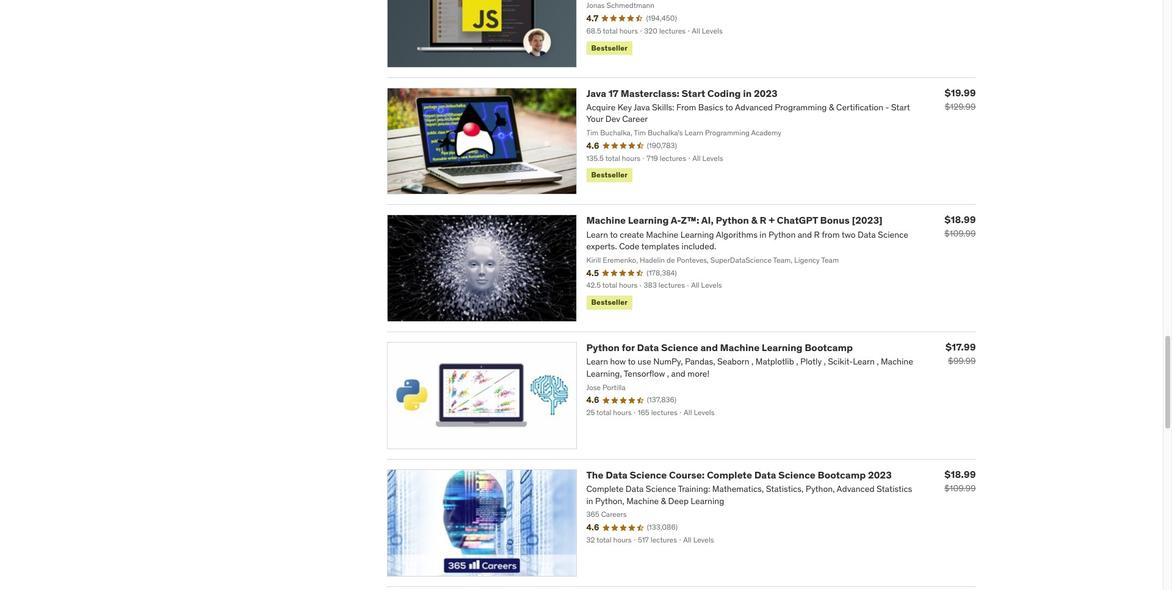 Task type: vqa. For each thing, say whether or not it's contained in the screenshot.


Task type: locate. For each thing, give the bounding box(es) containing it.
0 vertical spatial $18.99
[[945, 214, 976, 226]]

0 vertical spatial 2023
[[754, 87, 778, 99]]

data
[[637, 342, 659, 354], [606, 469, 628, 482], [754, 469, 776, 482]]

learning
[[628, 214, 669, 227], [762, 342, 803, 354]]

0 vertical spatial $109.99
[[944, 229, 976, 240]]

2 $18.99 from the top
[[945, 469, 976, 481]]

python for data science and machine learning bootcamp link
[[586, 342, 853, 354]]

python left &
[[716, 214, 749, 227]]

$18.99 $109.99
[[944, 214, 976, 240], [944, 469, 976, 494]]

$18.99 for the data science course: complete data science bootcamp 2023
[[945, 469, 976, 481]]

java 17 masterclass: start coding in 2023
[[586, 87, 778, 99]]

r
[[760, 214, 766, 227]]

0 horizontal spatial learning
[[628, 214, 669, 227]]

bootcamp for science
[[818, 469, 866, 482]]

data right for
[[637, 342, 659, 354]]

$99.99
[[948, 356, 976, 367]]

1 horizontal spatial machine
[[720, 342, 760, 354]]

0 horizontal spatial machine
[[586, 214, 626, 227]]

data right the
[[606, 469, 628, 482]]

2023
[[754, 87, 778, 99], [868, 469, 892, 482]]

1 $18.99 from the top
[[945, 214, 976, 226]]

the data science course: complete data science bootcamp 2023 link
[[586, 469, 892, 482]]

$109.99 for machine learning a-z™: ai, python & r + chatgpt bonus [2023]
[[944, 229, 976, 240]]

0 vertical spatial python
[[716, 214, 749, 227]]

1 vertical spatial bootcamp
[[818, 469, 866, 482]]

python
[[716, 214, 749, 227], [586, 342, 620, 354]]

$109.99
[[944, 229, 976, 240], [944, 483, 976, 494]]

bonus
[[820, 214, 850, 227]]

bootcamp
[[805, 342, 853, 354], [818, 469, 866, 482]]

z™:
[[681, 214, 699, 227]]

1 vertical spatial machine
[[720, 342, 760, 354]]

&
[[751, 214, 757, 227]]

1 horizontal spatial 2023
[[868, 469, 892, 482]]

complete
[[707, 469, 752, 482]]

python left for
[[586, 342, 620, 354]]

1 vertical spatial 2023
[[868, 469, 892, 482]]

1 vertical spatial $18.99 $109.99
[[944, 469, 976, 494]]

$18.99
[[945, 214, 976, 226], [945, 469, 976, 481]]

bootcamp for learning
[[805, 342, 853, 354]]

0 vertical spatial $18.99 $109.99
[[944, 214, 976, 240]]

course:
[[669, 469, 705, 482]]

ai,
[[701, 214, 714, 227]]

0 horizontal spatial python
[[586, 342, 620, 354]]

1 $109.99 from the top
[[944, 229, 976, 240]]

2 $109.99 from the top
[[944, 483, 976, 494]]

0 vertical spatial bootcamp
[[805, 342, 853, 354]]

coding
[[707, 87, 741, 99]]

0 horizontal spatial data
[[606, 469, 628, 482]]

1 vertical spatial python
[[586, 342, 620, 354]]

1 vertical spatial $18.99
[[945, 469, 976, 481]]

python for data science and machine learning bootcamp
[[586, 342, 853, 354]]

0 horizontal spatial 2023
[[754, 87, 778, 99]]

1 horizontal spatial learning
[[762, 342, 803, 354]]

science
[[661, 342, 698, 354], [630, 469, 667, 482], [778, 469, 816, 482]]

machine
[[586, 214, 626, 227], [720, 342, 760, 354]]

$109.99 for the data science course: complete data science bootcamp 2023
[[944, 483, 976, 494]]

1 $18.99 $109.99 from the top
[[944, 214, 976, 240]]

0 vertical spatial learning
[[628, 214, 669, 227]]

java 17 masterclass: start coding in 2023 link
[[586, 87, 778, 99]]

$18.99 $109.99 for the data science course: complete data science bootcamp 2023
[[944, 469, 976, 494]]

machine learning a-z™: ai, python & r + chatgpt bonus [2023]
[[586, 214, 883, 227]]

data right the complete
[[754, 469, 776, 482]]

start
[[682, 87, 705, 99]]

0 vertical spatial machine
[[586, 214, 626, 227]]

1 vertical spatial $109.99
[[944, 483, 976, 494]]

2 $18.99 $109.99 from the top
[[944, 469, 976, 494]]

[2023]
[[852, 214, 883, 227]]



Task type: describe. For each thing, give the bounding box(es) containing it.
$18.99 $109.99 for machine learning a-z™: ai, python & r + chatgpt bonus [2023]
[[944, 214, 976, 240]]

$17.99 $99.99
[[946, 341, 976, 367]]

$18.99 for machine learning a-z™: ai, python & r + chatgpt bonus [2023]
[[945, 214, 976, 226]]

2 horizontal spatial data
[[754, 469, 776, 482]]

17
[[608, 87, 619, 99]]

1 vertical spatial learning
[[762, 342, 803, 354]]

the data science course: complete data science bootcamp 2023
[[586, 469, 892, 482]]

+
[[769, 214, 775, 227]]

for
[[622, 342, 635, 354]]

1 horizontal spatial data
[[637, 342, 659, 354]]

a-
[[671, 214, 681, 227]]

chatgpt
[[777, 214, 818, 227]]

$19.99 $129.99
[[945, 86, 976, 112]]

in
[[743, 87, 752, 99]]

java
[[586, 87, 606, 99]]

$19.99
[[945, 86, 976, 99]]

and
[[700, 342, 718, 354]]

machine learning a-z™: ai, python & r + chatgpt bonus [2023] link
[[586, 214, 883, 227]]

$17.99
[[946, 341, 976, 354]]

masterclass:
[[621, 87, 679, 99]]

1 horizontal spatial python
[[716, 214, 749, 227]]

the
[[586, 469, 603, 482]]

$129.99
[[945, 101, 976, 112]]



